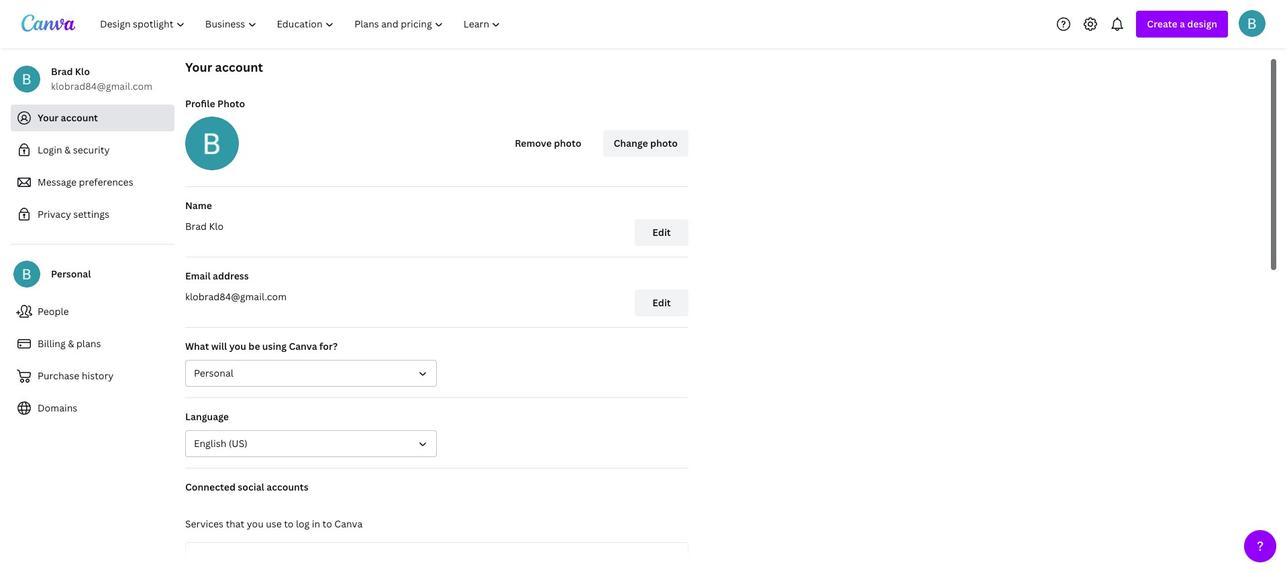 Task type: locate. For each thing, give the bounding box(es) containing it.
1 vertical spatial canva
[[334, 518, 362, 531]]

your account inside 'link'
[[38, 111, 98, 124]]

1 horizontal spatial account
[[215, 59, 263, 75]]

1 horizontal spatial photo
[[650, 137, 678, 150]]

personal down will
[[194, 367, 233, 380]]

1 horizontal spatial personal
[[194, 367, 233, 380]]

0 horizontal spatial klobrad84@gmail.com
[[51, 80, 152, 93]]

canva right in
[[334, 518, 362, 531]]

your account up photo
[[185, 59, 263, 75]]

0 vertical spatial klo
[[75, 65, 90, 78]]

security
[[73, 144, 110, 156]]

to left log
[[284, 518, 294, 531]]

to
[[284, 518, 294, 531], [322, 518, 332, 531]]

1 vertical spatial account
[[61, 111, 98, 124]]

change photo button
[[603, 130, 688, 157]]

1 vertical spatial your account
[[38, 111, 98, 124]]

edit button for klobrad84@gmail.com
[[635, 290, 688, 317]]

1 vertical spatial brad
[[185, 220, 207, 233]]

log
[[296, 518, 310, 531]]

1 vertical spatial klo
[[209, 220, 224, 233]]

0 vertical spatial you
[[229, 340, 246, 353]]

0 vertical spatial brad
[[51, 65, 73, 78]]

1 vertical spatial klobrad84@gmail.com
[[185, 291, 287, 303]]

klo up your account 'link'
[[75, 65, 90, 78]]

klo inside the brad klo klobrad84@gmail.com
[[75, 65, 90, 78]]

0 vertical spatial klobrad84@gmail.com
[[51, 80, 152, 93]]

message preferences link
[[11, 169, 174, 196]]

0 horizontal spatial your
[[38, 111, 59, 124]]

design
[[1187, 17, 1217, 30]]

1 horizontal spatial your account
[[185, 59, 263, 75]]

billing & plans
[[38, 338, 101, 350]]

edit for brad klo
[[652, 226, 671, 239]]

& left plans
[[68, 338, 74, 350]]

0 horizontal spatial photo
[[554, 137, 581, 150]]

you left be
[[229, 340, 246, 353]]

brad
[[51, 65, 73, 78], [185, 220, 207, 233]]

brad for brad klo klobrad84@gmail.com
[[51, 65, 73, 78]]

1 to from the left
[[284, 518, 294, 531]]

0 vertical spatial canva
[[289, 340, 317, 353]]

account
[[215, 59, 263, 75], [61, 111, 98, 124]]

1 photo from the left
[[554, 137, 581, 150]]

0 horizontal spatial brad
[[51, 65, 73, 78]]

people link
[[11, 299, 174, 325]]

brad klo klobrad84@gmail.com
[[51, 65, 152, 93]]

klobrad84@gmail.com
[[51, 80, 152, 93], [185, 291, 287, 303]]

personal
[[51, 268, 91, 280], [194, 367, 233, 380]]

english
[[194, 438, 226, 450]]

photo right change
[[650, 137, 678, 150]]

that
[[226, 518, 244, 531]]

you for that
[[247, 518, 264, 531]]

0 vertical spatial your account
[[185, 59, 263, 75]]

edit
[[652, 226, 671, 239], [652, 297, 671, 309]]

1 vertical spatial edit button
[[635, 290, 688, 317]]

be
[[249, 340, 260, 353]]

0 horizontal spatial klo
[[75, 65, 90, 78]]

you left "use"
[[247, 518, 264, 531]]

what will you be using canva for?
[[185, 340, 338, 353]]

you
[[229, 340, 246, 353], [247, 518, 264, 531]]

services that you use to log in to canva
[[185, 518, 362, 531]]

photo
[[554, 137, 581, 150], [650, 137, 678, 150]]

create a design
[[1147, 17, 1217, 30]]

1 vertical spatial &
[[68, 338, 74, 350]]

edit button
[[635, 219, 688, 246], [635, 290, 688, 317]]

1 edit from the top
[[652, 226, 671, 239]]

canva left the for?
[[289, 340, 317, 353]]

login & security
[[38, 144, 110, 156]]

1 vertical spatial personal
[[194, 367, 233, 380]]

klo down name
[[209, 220, 224, 233]]

0 horizontal spatial to
[[284, 518, 294, 531]]

0 vertical spatial edit
[[652, 226, 671, 239]]

1 vertical spatial edit
[[652, 297, 671, 309]]

remove photo button
[[504, 130, 592, 157]]

0 horizontal spatial canva
[[289, 340, 317, 353]]

people
[[38, 305, 69, 318]]

login & security link
[[11, 137, 174, 164]]

1 horizontal spatial brad
[[185, 220, 207, 233]]

your account
[[185, 59, 263, 75], [38, 111, 98, 124]]

will
[[211, 340, 227, 353]]

1 edit button from the top
[[635, 219, 688, 246]]

profile photo
[[185, 97, 245, 110]]

1 horizontal spatial canva
[[334, 518, 362, 531]]

brad klo
[[185, 220, 224, 233]]

your
[[185, 59, 212, 75], [38, 111, 59, 124]]

2 photo from the left
[[650, 137, 678, 150]]

0 horizontal spatial your account
[[38, 111, 98, 124]]

1 horizontal spatial your
[[185, 59, 212, 75]]

0 vertical spatial your
[[185, 59, 212, 75]]

to right in
[[322, 518, 332, 531]]

your account link
[[11, 105, 174, 132]]

& inside "link"
[[64, 144, 71, 156]]

brad inside the brad klo klobrad84@gmail.com
[[51, 65, 73, 78]]

english (us)
[[194, 438, 247, 450]]

photo inside "button"
[[554, 137, 581, 150]]

klo for brad klo klobrad84@gmail.com
[[75, 65, 90, 78]]

& right login
[[64, 144, 71, 156]]

your up login
[[38, 111, 59, 124]]

personal inside button
[[194, 367, 233, 380]]

edit button for brad klo
[[635, 219, 688, 246]]

klobrad84@gmail.com up your account 'link'
[[51, 80, 152, 93]]

1 vertical spatial you
[[247, 518, 264, 531]]

2 edit button from the top
[[635, 290, 688, 317]]

canva
[[289, 340, 317, 353], [334, 518, 362, 531]]

1 horizontal spatial to
[[322, 518, 332, 531]]

photo inside button
[[650, 137, 678, 150]]

0 vertical spatial edit button
[[635, 219, 688, 246]]

klobrad84@gmail.com down address
[[185, 291, 287, 303]]

top level navigation element
[[91, 11, 512, 38]]

your up the profile
[[185, 59, 212, 75]]

social
[[238, 481, 264, 494]]

account up login & security
[[61, 111, 98, 124]]

&
[[64, 144, 71, 156], [68, 338, 74, 350]]

your account up login & security
[[38, 111, 98, 124]]

personal up people
[[51, 268, 91, 280]]

photo for remove photo
[[554, 137, 581, 150]]

1 horizontal spatial klo
[[209, 220, 224, 233]]

klo
[[75, 65, 90, 78], [209, 220, 224, 233]]

2 to from the left
[[322, 518, 332, 531]]

brad up your account 'link'
[[51, 65, 73, 78]]

purchase history
[[38, 370, 114, 382]]

billing & plans link
[[11, 331, 174, 358]]

domains link
[[11, 395, 174, 422]]

brad down name
[[185, 220, 207, 233]]

connected social accounts
[[185, 481, 308, 494]]

0 vertical spatial account
[[215, 59, 263, 75]]

0 horizontal spatial personal
[[51, 268, 91, 280]]

2 edit from the top
[[652, 297, 671, 309]]

settings
[[73, 208, 109, 221]]

photo right remove at the top left
[[554, 137, 581, 150]]

0 horizontal spatial account
[[61, 111, 98, 124]]

1 vertical spatial your
[[38, 111, 59, 124]]

account up photo
[[215, 59, 263, 75]]

0 vertical spatial &
[[64, 144, 71, 156]]



Task type: vqa. For each thing, say whether or not it's contained in the screenshot.
you
yes



Task type: describe. For each thing, give the bounding box(es) containing it.
brad for brad klo
[[185, 220, 207, 233]]

privacy
[[38, 208, 71, 221]]

create a design button
[[1136, 11, 1228, 38]]

& for billing
[[68, 338, 74, 350]]

change photo
[[614, 137, 678, 150]]

preferences
[[79, 176, 133, 189]]

message preferences
[[38, 176, 133, 189]]

purchase
[[38, 370, 79, 382]]

klo for brad klo
[[209, 220, 224, 233]]

(us)
[[229, 438, 247, 450]]

0 vertical spatial personal
[[51, 268, 91, 280]]

your inside your account 'link'
[[38, 111, 59, 124]]

remove
[[515, 137, 552, 150]]

history
[[82, 370, 114, 382]]

address
[[213, 270, 249, 283]]

for?
[[319, 340, 338, 353]]

Personal button
[[185, 360, 437, 387]]

1 horizontal spatial klobrad84@gmail.com
[[185, 291, 287, 303]]

change
[[614, 137, 648, 150]]

brad klo image
[[1239, 10, 1266, 37]]

plans
[[76, 338, 101, 350]]

email address
[[185, 270, 249, 283]]

language
[[185, 411, 229, 423]]

services
[[185, 518, 223, 531]]

billing
[[38, 338, 66, 350]]

use
[[266, 518, 282, 531]]

name
[[185, 199, 212, 212]]

account inside 'link'
[[61, 111, 98, 124]]

photo
[[217, 97, 245, 110]]

using
[[262, 340, 287, 353]]

photo for change photo
[[650, 137, 678, 150]]

privacy settings link
[[11, 201, 174, 228]]

message
[[38, 176, 77, 189]]

& for login
[[64, 144, 71, 156]]

remove photo
[[515, 137, 581, 150]]

create
[[1147, 17, 1177, 30]]

connected
[[185, 481, 235, 494]]

profile
[[185, 97, 215, 110]]

in
[[312, 518, 320, 531]]

email
[[185, 270, 210, 283]]

you for will
[[229, 340, 246, 353]]

accounts
[[267, 481, 308, 494]]

a
[[1180, 17, 1185, 30]]

what
[[185, 340, 209, 353]]

edit for klobrad84@gmail.com
[[652, 297, 671, 309]]

domains
[[38, 402, 77, 415]]

login
[[38, 144, 62, 156]]

purchase history link
[[11, 363, 174, 390]]

Language: English (US) button
[[185, 431, 437, 458]]

privacy settings
[[38, 208, 109, 221]]



